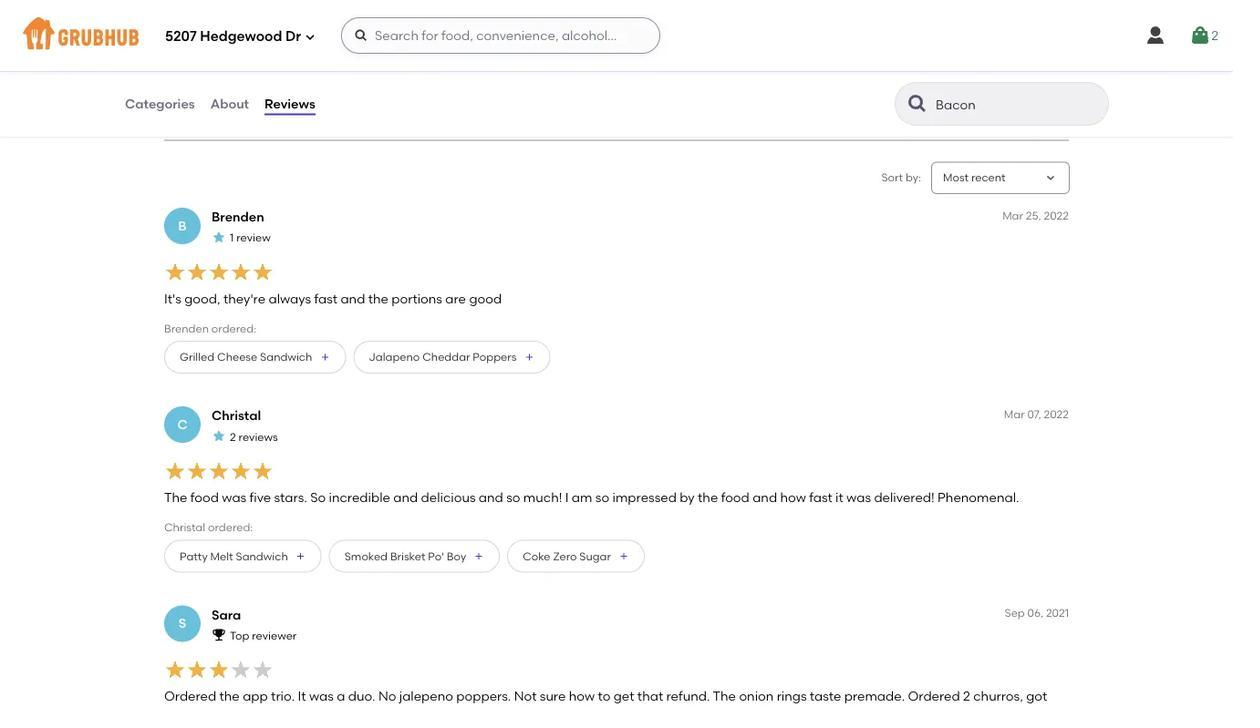 Task type: locate. For each thing, give the bounding box(es) containing it.
06,
[[1028, 607, 1044, 621]]

christal for christal
[[212, 409, 261, 424]]

categories
[[125, 96, 195, 112]]

0 vertical spatial christal
[[212, 409, 261, 424]]

0 horizontal spatial brenden
[[164, 323, 209, 336]]

brenden for brenden ordered:
[[164, 323, 209, 336]]

and
[[341, 292, 365, 307], [393, 491, 418, 506], [479, 491, 503, 506], [753, 491, 777, 506]]

1 horizontal spatial the
[[713, 690, 736, 705]]

the up christal ordered:
[[164, 491, 187, 506]]

brenden up grilled
[[164, 323, 209, 336]]

plus icon image
[[320, 353, 331, 364], [524, 353, 535, 364], [295, 552, 306, 563], [474, 552, 485, 563], [618, 552, 629, 563]]

jalepeno
[[399, 690, 453, 705]]

good
[[175, 81, 205, 94]]

mar for the food was five stars. so incredible and delicious and so much! i am so impressed by the food and how fast it was delivered! phenomenal.
[[1004, 408, 1025, 422]]

28
[[175, 28, 190, 44]]

0 vertical spatial star icon image
[[212, 231, 226, 245]]

five
[[250, 491, 271, 506]]

onion
[[739, 690, 774, 705]]

0 horizontal spatial was
[[222, 491, 246, 506]]

1 star icon image from the top
[[212, 231, 226, 245]]

portions
[[392, 292, 442, 307]]

incredible
[[329, 491, 390, 506]]

the left app
[[219, 690, 240, 705]]

0 vertical spatial 2
[[1212, 28, 1219, 43]]

fast right always
[[314, 292, 338, 307]]

they're
[[223, 292, 266, 307]]

1 vertical spatial fast
[[809, 491, 833, 506]]

so
[[506, 491, 520, 506], [595, 491, 609, 506]]

2022 right '25,'
[[1044, 209, 1069, 223]]

star icon image for christal
[[212, 430, 226, 444]]

1 vertical spatial the
[[713, 690, 736, 705]]

plus icon image inside the jalapeno cheddar poppers button
[[524, 353, 535, 364]]

sure
[[540, 690, 566, 705]]

2 star icon image from the top
[[212, 430, 226, 444]]

2 horizontal spatial the
[[698, 491, 718, 506]]

was right 'it'
[[309, 690, 334, 705]]

2 2022 from the top
[[1044, 408, 1069, 422]]

was right it
[[847, 491, 871, 506]]

was inside ordered the app trio. it was a duo. no jalepeno poppers. not sure how to get that refund. the onion rings taste premade. ordered 2 churros, got
[[309, 690, 334, 705]]

smoked brisket po' boy button
[[329, 541, 500, 574]]

0 vertical spatial the
[[164, 491, 187, 506]]

trophy icon image
[[212, 629, 226, 643]]

92
[[348, 61, 363, 77]]

1 horizontal spatial the
[[368, 292, 389, 307]]

ordered left app
[[164, 690, 216, 705]]

premade.
[[844, 690, 905, 705]]

2022
[[1044, 209, 1069, 223], [1044, 408, 1069, 422]]

impressed
[[613, 491, 677, 506]]

reviews button
[[264, 71, 316, 137]]

0 vertical spatial 2022
[[1044, 209, 1069, 223]]

93
[[261, 61, 277, 77]]

0 vertical spatial sandwich
[[260, 351, 312, 365]]

plus icon image inside grilled cheese sandwich button
[[320, 353, 331, 364]]

2022 right 07,
[[1044, 408, 1069, 422]]

plus icon image inside patty melt sandwich button
[[295, 552, 306, 563]]

2 vertical spatial the
[[219, 690, 240, 705]]

0 horizontal spatial fast
[[314, 292, 338, 307]]

svg image up 92
[[354, 28, 369, 43]]

plus icon image right the boy
[[474, 552, 485, 563]]

star icon image left '2 reviews' in the bottom left of the page
[[212, 430, 226, 444]]

1 horizontal spatial 2
[[963, 690, 970, 705]]

jalapeno cheddar poppers button
[[353, 342, 550, 375]]

fast left it
[[809, 491, 833, 506]]

about button
[[209, 71, 250, 137]]

the left onion
[[713, 690, 736, 705]]

0 horizontal spatial the
[[164, 491, 187, 506]]

1 horizontal spatial was
[[309, 690, 334, 705]]

87
[[175, 61, 190, 77]]

star icon image
[[212, 231, 226, 245], [212, 430, 226, 444]]

plus icon image for coke zero sugar
[[618, 552, 629, 563]]

1 horizontal spatial svg image
[[354, 28, 369, 43]]

0 horizontal spatial christal
[[164, 522, 205, 535]]

it
[[298, 690, 306, 705]]

christal up '2 reviews' in the bottom left of the page
[[212, 409, 261, 424]]

2022 for the food was five stars. so incredible and delicious and so much! i am so impressed by the food and how fast it was delivered! phenomenal.
[[1044, 408, 1069, 422]]

jalapeno cheddar poppers
[[369, 351, 517, 365]]

delivery
[[261, 100, 303, 113]]

svg image inside 2 button
[[1190, 25, 1212, 47]]

0 vertical spatial brenden
[[212, 210, 264, 225]]

1 vertical spatial brenden
[[164, 323, 209, 336]]

plus icon image inside coke zero sugar button
[[618, 552, 629, 563]]

c
[[177, 418, 188, 433]]

1 vertical spatial christal
[[164, 522, 205, 535]]

melt
[[210, 550, 233, 564]]

07,
[[1028, 408, 1041, 422]]

cheese
[[217, 351, 257, 365]]

2 vertical spatial 2
[[963, 690, 970, 705]]

2 button
[[1190, 19, 1219, 52]]

ordered right "premade." at the right bottom
[[908, 690, 960, 705]]

1 vertical spatial star icon image
[[212, 430, 226, 444]]

1 vertical spatial 2
[[230, 431, 236, 444]]

Search for food, convenience, alcohol... search field
[[341, 17, 660, 54]]

Sort by: field
[[943, 171, 1006, 187]]

and left it
[[753, 491, 777, 506]]

brenden
[[212, 210, 264, 225], [164, 323, 209, 336]]

1 vertical spatial 2022
[[1044, 408, 1069, 422]]

christal up patty
[[164, 522, 205, 535]]

ordered
[[164, 690, 216, 705], [908, 690, 960, 705]]

brenden up 1
[[212, 210, 264, 225]]

plus icon image inside smoked brisket po' boy button
[[474, 552, 485, 563]]

it's
[[164, 292, 181, 307]]

good
[[469, 292, 502, 307]]

so left the much! on the left
[[506, 491, 520, 506]]

how left the to
[[569, 690, 595, 705]]

plus icon image for patty melt sandwich
[[295, 552, 306, 563]]

1 vertical spatial sandwich
[[236, 550, 288, 564]]

svg image
[[1145, 25, 1167, 47], [1190, 25, 1212, 47]]

plus icon image for jalapeno cheddar poppers
[[524, 353, 535, 364]]

how
[[780, 491, 806, 506], [569, 690, 595, 705]]

0 horizontal spatial so
[[506, 491, 520, 506]]

sep
[[1005, 607, 1025, 621]]

plus icon image down stars.
[[295, 552, 306, 563]]

star icon image left 1
[[212, 231, 226, 245]]

reviews
[[239, 431, 278, 444]]

got
[[1026, 690, 1047, 705]]

1 horizontal spatial brenden
[[212, 210, 264, 225]]

food
[[208, 81, 232, 94], [190, 491, 219, 506], [721, 491, 750, 506]]

0 vertical spatial how
[[780, 491, 806, 506]]

2 horizontal spatial 2
[[1212, 28, 1219, 43]]

0 vertical spatial mar
[[1003, 209, 1023, 223]]

0 horizontal spatial 2
[[230, 431, 236, 444]]

1 2022 from the top
[[1044, 209, 1069, 223]]

1 svg image from the left
[[1145, 25, 1167, 47]]

25,
[[1026, 209, 1041, 223]]

1 horizontal spatial so
[[595, 491, 609, 506]]

not
[[514, 690, 537, 705]]

reviewer
[[252, 630, 297, 643]]

93 on time delivery
[[261, 61, 304, 113]]

by:
[[906, 172, 921, 185]]

0 horizontal spatial the
[[219, 690, 240, 705]]

the right by
[[698, 491, 718, 506]]

search icon image
[[907, 93, 929, 115]]

1 vertical spatial how
[[569, 690, 595, 705]]

2 for 2
[[1212, 28, 1219, 43]]

2 svg image from the left
[[1190, 25, 1212, 47]]

sandwich
[[260, 351, 312, 365], [236, 550, 288, 564]]

87 good food
[[175, 61, 232, 94]]

plus icon image right poppers
[[524, 353, 535, 364]]

1 horizontal spatial how
[[780, 491, 806, 506]]

main navigation navigation
[[0, 0, 1233, 71]]

svg image
[[354, 28, 369, 43], [305, 31, 316, 42]]

2 inside ordered the app trio. it was a duo. no jalepeno poppers. not sure how to get that refund. the onion rings taste premade. ordered 2 churros, got
[[963, 690, 970, 705]]

mar left '25,'
[[1003, 209, 1023, 223]]

get
[[614, 690, 634, 705]]

ordered: for was
[[208, 522, 253, 535]]

food up about at left top
[[208, 81, 232, 94]]

most
[[943, 172, 969, 185]]

mar left 07,
[[1004, 408, 1025, 422]]

ordered the app trio. it was a duo. no jalepeno poppers. not sure how to get that refund. the onion rings taste premade. ordered 2 churros, got
[[164, 690, 1047, 708]]

so right am
[[595, 491, 609, 506]]

and right delicious
[[479, 491, 503, 506]]

1 horizontal spatial ordered
[[908, 690, 960, 705]]

1 horizontal spatial svg image
[[1190, 25, 1212, 47]]

1 vertical spatial ordered:
[[208, 522, 253, 535]]

svg image right dr in the left top of the page
[[305, 31, 316, 42]]

fast
[[314, 292, 338, 307], [809, 491, 833, 506]]

ordered: up patty melt sandwich
[[208, 522, 253, 535]]

sandwich right melt
[[236, 550, 288, 564]]

1 vertical spatial the
[[698, 491, 718, 506]]

2 inside 2 button
[[1212, 28, 1219, 43]]

the food was five stars. so incredible and delicious and so much! i am so impressed by the food and how fast it was delivered! phenomenal.
[[164, 491, 1019, 506]]

plus icon image right sugar
[[618, 552, 629, 563]]

0 horizontal spatial how
[[569, 690, 595, 705]]

sara
[[212, 608, 241, 623]]

the left portions
[[368, 292, 389, 307]]

how left it
[[780, 491, 806, 506]]

smoked brisket po' boy
[[345, 550, 466, 564]]

ordered: up cheese
[[211, 323, 256, 336]]

hedgewood
[[200, 28, 282, 45]]

christal
[[212, 409, 261, 424], [164, 522, 205, 535]]

sandwich right cheese
[[260, 351, 312, 365]]

1 horizontal spatial christal
[[212, 409, 261, 424]]

mar
[[1003, 209, 1023, 223], [1004, 408, 1025, 422]]

time
[[280, 81, 304, 94]]

0 horizontal spatial ordered
[[164, 690, 216, 705]]

taste
[[810, 690, 841, 705]]

0 vertical spatial fast
[[314, 292, 338, 307]]

food up christal ordered:
[[190, 491, 219, 506]]

0 horizontal spatial svg image
[[1145, 25, 1167, 47]]

1 horizontal spatial fast
[[809, 491, 833, 506]]

are
[[445, 292, 466, 307]]

mar 07, 2022
[[1004, 408, 1069, 422]]

patty
[[180, 550, 208, 564]]

was left five
[[222, 491, 246, 506]]

plus icon image for grilled cheese sandwich
[[320, 353, 331, 364]]

plus icon image down it's good, they're always fast and the portions are good
[[320, 353, 331, 364]]

0 vertical spatial ordered:
[[211, 323, 256, 336]]

1 vertical spatial mar
[[1004, 408, 1025, 422]]



Task type: vqa. For each thing, say whether or not it's contained in the screenshot.
$14.25
no



Task type: describe. For each thing, give the bounding box(es) containing it.
1 review
[[230, 232, 271, 245]]

sandwich for five
[[236, 550, 288, 564]]

sep 06, 2021
[[1005, 607, 1069, 621]]

cheddar
[[423, 351, 470, 365]]

brenden ordered:
[[164, 323, 256, 336]]

2 for 2 reviews
[[230, 431, 236, 444]]

0 vertical spatial the
[[368, 292, 389, 307]]

ordered: for they're
[[211, 323, 256, 336]]

and left delicious
[[393, 491, 418, 506]]

much!
[[523, 491, 562, 506]]

i
[[565, 491, 569, 506]]

recent
[[971, 172, 1006, 185]]

top reviewer
[[230, 630, 297, 643]]

5207
[[165, 28, 197, 45]]

2 ordered from the left
[[908, 690, 960, 705]]

sandwich for always
[[260, 351, 312, 365]]

grilled
[[180, 351, 214, 365]]

it
[[836, 491, 844, 506]]

0 horizontal spatial svg image
[[305, 31, 316, 42]]

delicious
[[421, 491, 476, 506]]

1
[[230, 232, 234, 245]]

grilled cheese sandwich
[[180, 351, 312, 365]]

the inside ordered the app trio. it was a duo. no jalepeno poppers. not sure how to get that refund. the onion rings taste premade. ordered 2 churros, got
[[219, 690, 240, 705]]

patty melt sandwich
[[180, 550, 288, 564]]

christal for christal ordered:
[[164, 522, 205, 535]]

star icon image for brenden
[[212, 231, 226, 245]]

food inside 87 good food
[[208, 81, 232, 94]]

always
[[269, 292, 311, 307]]

review
[[236, 232, 271, 245]]

28 ratings
[[175, 28, 236, 44]]

no
[[378, 690, 396, 705]]

app
[[243, 690, 268, 705]]

2 horizontal spatial was
[[847, 491, 871, 506]]

top
[[230, 630, 249, 643]]

1 so from the left
[[506, 491, 520, 506]]

about
[[210, 96, 249, 112]]

stars.
[[274, 491, 307, 506]]

refund.
[[666, 690, 710, 705]]

patty melt sandwich button
[[164, 541, 322, 574]]

christal ordered:
[[164, 522, 253, 535]]

mar 25, 2022
[[1003, 209, 1069, 223]]

rings
[[777, 690, 807, 705]]

that
[[637, 690, 663, 705]]

churros,
[[974, 690, 1023, 705]]

s
[[179, 617, 186, 632]]

poppers
[[473, 351, 517, 365]]

boy
[[447, 550, 466, 564]]

dr
[[286, 28, 301, 45]]

by
[[680, 491, 695, 506]]

2 reviews
[[230, 431, 278, 444]]

sort by:
[[882, 172, 921, 185]]

am
[[572, 491, 592, 506]]

most recent
[[943, 172, 1006, 185]]

duo.
[[348, 690, 375, 705]]

grilled cheese sandwich button
[[164, 342, 346, 375]]

it's good, they're always fast and the portions are good
[[164, 292, 502, 307]]

and right always
[[341, 292, 365, 307]]

how inside ordered the app trio. it was a duo. no jalepeno poppers. not sure how to get that refund. the onion rings taste premade. ordered 2 churros, got
[[569, 690, 595, 705]]

caret down icon image
[[1044, 171, 1058, 186]]

brisket
[[390, 550, 425, 564]]

ratings
[[193, 28, 236, 44]]

smoked
[[345, 550, 388, 564]]

coke zero sugar
[[523, 550, 611, 564]]

categories button
[[124, 71, 196, 137]]

Search SouthSide Sandwiches search field
[[934, 96, 1074, 113]]

5207 hedgewood dr
[[165, 28, 301, 45]]

plus icon image for smoked brisket po' boy
[[474, 552, 485, 563]]

2022 for it's good, they're always fast and the portions are good
[[1044, 209, 1069, 223]]

the inside ordered the app trio. it was a duo. no jalepeno poppers. not sure how to get that refund. the onion rings taste premade. ordered 2 churros, got
[[713, 690, 736, 705]]

brenden for brenden
[[212, 210, 264, 225]]

so
[[310, 491, 326, 506]]

sort
[[882, 172, 903, 185]]

food right by
[[721, 491, 750, 506]]

1 ordered from the left
[[164, 690, 216, 705]]

to
[[598, 690, 611, 705]]

2 so from the left
[[595, 491, 609, 506]]

good,
[[184, 292, 220, 307]]

2021
[[1046, 607, 1069, 621]]

po'
[[428, 550, 444, 564]]

a
[[337, 690, 345, 705]]

coke zero sugar button
[[507, 541, 645, 574]]

phenomenal.
[[938, 491, 1019, 506]]

sugar
[[580, 550, 611, 564]]

mar for it's good, they're always fast and the portions are good
[[1003, 209, 1023, 223]]

poppers.
[[456, 690, 511, 705]]

b
[[178, 219, 187, 234]]

coke
[[523, 550, 551, 564]]



